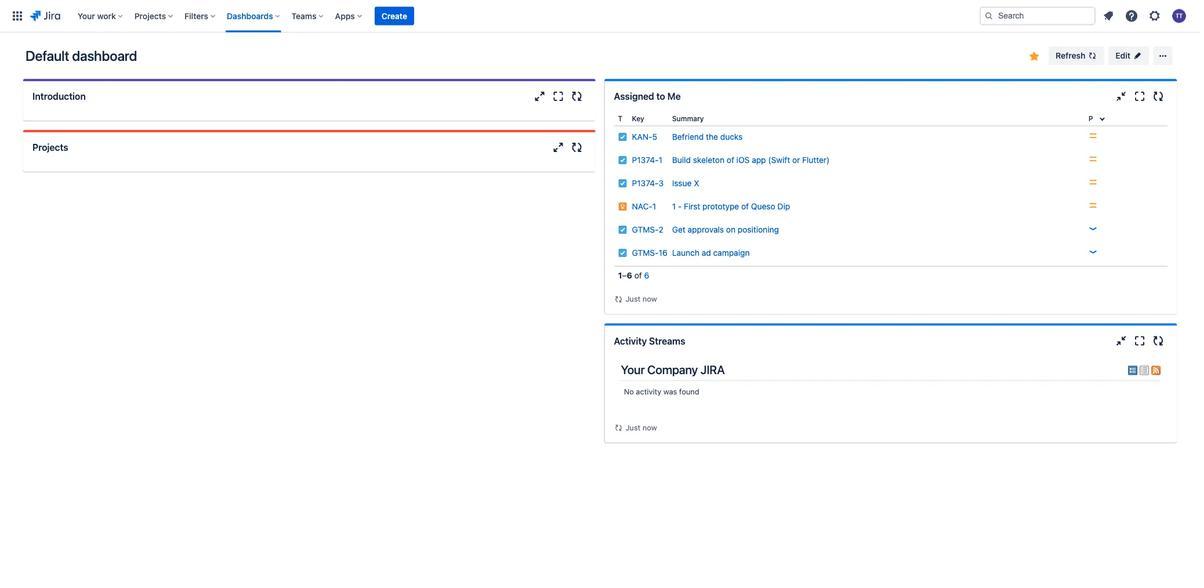 Task type: locate. For each thing, give the bounding box(es) containing it.
projects
[[134, 11, 166, 21], [33, 142, 68, 153]]

1 horizontal spatial of
[[727, 155, 735, 165]]

an arrow curved in a circular way on the button that refreshes the dashboard image inside activity streams region
[[614, 423, 624, 433]]

just now down activity at the bottom of page
[[626, 423, 657, 432]]

6 left "6" link at the right
[[627, 271, 633, 280]]

get
[[673, 225, 686, 234]]

1 vertical spatial gtms-
[[632, 248, 659, 258]]

medium image down p
[[1089, 131, 1098, 140]]

1 just now from the top
[[626, 295, 657, 303]]

1 vertical spatial task image
[[618, 248, 628, 258]]

now inside activity streams region
[[643, 423, 657, 432]]

1 - first prototype of queso dip
[[673, 202, 791, 211]]

search image
[[985, 11, 994, 21]]

p1374- for 1
[[632, 155, 659, 165]]

1 vertical spatial an arrow curved in a circular way on the button that refreshes the dashboard image
[[614, 423, 624, 433]]

of
[[727, 155, 735, 165], [742, 202, 749, 211], [635, 271, 642, 280]]

your company jira
[[621, 363, 725, 377]]

filters
[[185, 11, 208, 21]]

0 vertical spatial task image
[[618, 156, 628, 165]]

6 right the –
[[645, 271, 650, 280]]

kan-5 link
[[632, 132, 658, 142]]

your up no
[[621, 363, 645, 377]]

medium image for or
[[1089, 154, 1098, 164]]

gtms-
[[632, 225, 659, 234], [632, 248, 659, 258]]

task image
[[618, 132, 628, 142], [618, 248, 628, 258]]

medium image for dip
[[1089, 201, 1098, 210]]

activity streams
[[614, 335, 686, 347]]

more dashboard actions image
[[1157, 49, 1171, 63]]

kan-5
[[632, 132, 658, 142]]

0 vertical spatial gtms-
[[632, 225, 659, 234]]

projects inside popup button
[[134, 11, 166, 21]]

just
[[626, 295, 641, 303], [626, 423, 641, 432]]

6 link
[[645, 271, 650, 280]]

0 vertical spatial task image
[[618, 132, 628, 142]]

1 gtms- from the top
[[632, 225, 659, 234]]

just down 1 – 6 of 6
[[626, 295, 641, 303]]

p
[[1089, 114, 1094, 122]]

your
[[78, 11, 95, 21], [621, 363, 645, 377]]

befriend the ducks
[[673, 132, 743, 142]]

an arrow curved in a circular way on the button that refreshes the dashboard image
[[614, 295, 624, 304], [614, 423, 624, 433]]

0 horizontal spatial of
[[635, 271, 642, 280]]

just now inside assigned to me region
[[626, 295, 657, 303]]

refresh projects image
[[570, 140, 584, 154]]

low image for get approvals on positioning
[[1089, 224, 1098, 233]]

1 vertical spatial just
[[626, 423, 641, 432]]

no
[[624, 387, 634, 396]]

task image left p1374-1 link
[[618, 156, 628, 165]]

activity
[[636, 387, 662, 396]]

0 vertical spatial an arrow curved in a circular way on the button that refreshes the dashboard image
[[614, 295, 624, 304]]

task image for p1374-3
[[618, 179, 628, 188]]

now down "6" link at the right
[[643, 295, 657, 303]]

2 p1374- from the top
[[632, 178, 659, 188]]

now inside assigned to me region
[[643, 295, 657, 303]]

projects down introduction
[[33, 142, 68, 153]]

just for assigned
[[626, 295, 641, 303]]

1 low image from the top
[[1089, 224, 1098, 233]]

of left "6" link at the right
[[635, 271, 642, 280]]

get approvals on positioning
[[673, 225, 779, 234]]

an arrow curved in a circular way on the button that refreshes the dashboard image for assigned
[[614, 295, 624, 304]]

gtms- down the nac-1 link
[[632, 225, 659, 234]]

assigned
[[614, 91, 655, 102]]

p1374-1 link
[[632, 155, 663, 165]]

your profile and settings image
[[1173, 9, 1187, 23]]

1 p1374- from the top
[[632, 155, 659, 165]]

1 vertical spatial p1374-
[[632, 178, 659, 188]]

task image for kan-5
[[618, 132, 628, 142]]

1
[[659, 155, 663, 165], [653, 202, 657, 211], [673, 202, 676, 211], [618, 271, 622, 280]]

1 vertical spatial now
[[643, 423, 657, 432]]

0 vertical spatial projects
[[134, 11, 166, 21]]

1 an arrow curved in a circular way on the button that refreshes the dashboard image from the top
[[614, 295, 624, 304]]

dashboards button
[[223, 7, 285, 25]]

gtms-16 launch ad campaign
[[632, 248, 750, 258]]

the
[[706, 132, 719, 142]]

ios
[[737, 155, 750, 165]]

of left ios
[[727, 155, 735, 165]]

maximize introduction image
[[552, 89, 566, 103]]

just inside activity streams region
[[626, 423, 641, 432]]

p1374- down kan-5
[[632, 155, 659, 165]]

just now inside activity streams region
[[626, 423, 657, 432]]

or
[[793, 155, 801, 165]]

1 now from the top
[[643, 295, 657, 303]]

0 vertical spatial medium image
[[1089, 131, 1098, 140]]

assigned to me region
[[614, 111, 1168, 305]]

apps
[[335, 11, 355, 21]]

star default dashboard image
[[1028, 49, 1042, 63]]

activity
[[614, 335, 647, 347]]

task image up the –
[[618, 248, 628, 258]]

low image
[[1089, 224, 1098, 233], [1089, 247, 1098, 257]]

3 medium image from the top
[[1089, 201, 1098, 210]]

your inside dropdown button
[[78, 11, 95, 21]]

0 vertical spatial now
[[643, 295, 657, 303]]

2 gtms- from the top
[[632, 248, 659, 258]]

me
[[668, 91, 681, 102]]

0 vertical spatial p1374-
[[632, 155, 659, 165]]

task image for gtms-2
[[618, 225, 628, 234]]

just inside assigned to me region
[[626, 295, 641, 303]]

1 vertical spatial projects
[[33, 142, 68, 153]]

2 now from the top
[[643, 423, 657, 432]]

2 just now from the top
[[626, 423, 657, 432]]

2 task image from the top
[[618, 248, 628, 258]]

on
[[727, 225, 736, 234]]

now down activity at the bottom of page
[[643, 423, 657, 432]]

1 vertical spatial just now
[[626, 423, 657, 432]]

queso
[[751, 202, 776, 211]]

streams
[[649, 335, 686, 347]]

refresh image
[[1088, 51, 1098, 60]]

was
[[664, 387, 677, 396]]

to
[[657, 91, 666, 102]]

task image up idea icon
[[618, 179, 628, 188]]

just down no
[[626, 423, 641, 432]]

0 vertical spatial low image
[[1089, 224, 1098, 233]]

your inside activity streams region
[[621, 363, 645, 377]]

skeleton
[[693, 155, 725, 165]]

ad
[[702, 248, 711, 258]]

first
[[684, 202, 701, 211]]

0 horizontal spatial 6
[[627, 271, 633, 280]]

befriend
[[673, 132, 704, 142]]

medium image
[[1089, 131, 1098, 140], [1089, 154, 1098, 164], [1089, 201, 1098, 210]]

refresh introduction image
[[570, 89, 584, 103]]

task image down t
[[618, 132, 628, 142]]

1 vertical spatial your
[[621, 363, 645, 377]]

2 vertical spatial task image
[[618, 225, 628, 234]]

task image
[[618, 156, 628, 165], [618, 179, 628, 188], [618, 225, 628, 234]]

task image for gtms-16
[[618, 248, 628, 258]]

2 just from the top
[[626, 423, 641, 432]]

p1374-
[[632, 155, 659, 165], [632, 178, 659, 188]]

jira image
[[30, 9, 60, 23], [30, 9, 60, 23]]

assigned to me
[[614, 91, 681, 102]]

2 vertical spatial medium image
[[1089, 201, 1098, 210]]

app
[[752, 155, 766, 165]]

maximize assigned to me image
[[1133, 89, 1147, 103]]

medium image
[[1089, 178, 1098, 187]]

settings image
[[1149, 9, 1162, 23]]

0 vertical spatial of
[[727, 155, 735, 165]]

maximize activity streams image
[[1133, 334, 1147, 348]]

now
[[643, 295, 657, 303], [643, 423, 657, 432]]

2 medium image from the top
[[1089, 154, 1098, 164]]

of left queso
[[742, 202, 749, 211]]

gtms- for 16
[[632, 248, 659, 258]]

projects right 'work'
[[134, 11, 166, 21]]

summary
[[673, 114, 704, 122]]

just now down "6" link at the right
[[626, 295, 657, 303]]

your work button
[[74, 7, 128, 25]]

p1374- up the nac-1 link
[[632, 178, 659, 188]]

1 task image from the top
[[618, 132, 628, 142]]

teams
[[292, 11, 317, 21]]

1 horizontal spatial your
[[621, 363, 645, 377]]

1 vertical spatial low image
[[1089, 247, 1098, 257]]

build
[[673, 155, 691, 165]]

-
[[678, 202, 682, 211]]

medium image up medium icon
[[1089, 154, 1098, 164]]

edit
[[1116, 51, 1131, 60]]

0 vertical spatial just
[[626, 295, 641, 303]]

nac-1 link
[[632, 202, 657, 211]]

0 vertical spatial your
[[78, 11, 95, 21]]

2 task image from the top
[[618, 179, 628, 188]]

1 horizontal spatial projects
[[134, 11, 166, 21]]

gtms- for 2
[[632, 225, 659, 234]]

0 vertical spatial just now
[[626, 295, 657, 303]]

your left 'work'
[[78, 11, 95, 21]]

create
[[382, 11, 407, 21]]

2 horizontal spatial of
[[742, 202, 749, 211]]

activity streams region
[[614, 356, 1168, 434]]

1 just from the top
[[626, 295, 641, 303]]

0 horizontal spatial your
[[78, 11, 95, 21]]

2 low image from the top
[[1089, 247, 1098, 257]]

just now for assigned
[[626, 295, 657, 303]]

gtms-16 link
[[632, 248, 668, 258]]

build skeleton of ios app (swift or flutter)
[[673, 155, 830, 165]]

filters button
[[181, 7, 220, 25]]

banner
[[0, 0, 1201, 33]]

task image down idea icon
[[618, 225, 628, 234]]

2 an arrow curved in a circular way on the button that refreshes the dashboard image from the top
[[614, 423, 624, 433]]

(swift
[[769, 155, 791, 165]]

6
[[627, 271, 633, 280], [645, 271, 650, 280]]

1 task image from the top
[[618, 156, 628, 165]]

nac-
[[632, 202, 653, 211]]

2
[[659, 225, 664, 234]]

jira
[[701, 363, 725, 377]]

1 horizontal spatial 6
[[645, 271, 650, 280]]

1 vertical spatial medium image
[[1089, 154, 1098, 164]]

2 vertical spatial of
[[635, 271, 642, 280]]

launch
[[673, 248, 700, 258]]

1 vertical spatial task image
[[618, 179, 628, 188]]

gtms- up "6" link at the right
[[632, 248, 659, 258]]

3 task image from the top
[[618, 225, 628, 234]]

medium image down medium icon
[[1089, 201, 1098, 210]]



Task type: describe. For each thing, give the bounding box(es) containing it.
idea image
[[618, 202, 628, 211]]

16
[[659, 248, 668, 258]]

2 6 from the left
[[645, 271, 650, 280]]

low image for launch ad campaign
[[1089, 247, 1098, 257]]

5
[[653, 132, 658, 142]]

dip
[[778, 202, 791, 211]]

1 left "6" link at the right
[[618, 271, 622, 280]]

issue x link
[[673, 178, 700, 188]]

1 down p1374-3 link
[[653, 202, 657, 211]]

your for your company jira
[[621, 363, 645, 377]]

found
[[680, 387, 700, 396]]

now for assigned
[[643, 295, 657, 303]]

company
[[648, 363, 698, 377]]

appswitcher icon image
[[10, 9, 24, 23]]

nac-1
[[632, 202, 657, 211]]

your for your work
[[78, 11, 95, 21]]

an arrow curved in a circular way on the button that refreshes the dashboard image for activity
[[614, 423, 624, 433]]

just now for activity
[[626, 423, 657, 432]]

x
[[694, 178, 700, 188]]

work
[[97, 11, 116, 21]]

–
[[622, 271, 627, 280]]

dashboard
[[72, 48, 137, 64]]

expand projects image
[[552, 140, 566, 154]]

get approvals on positioning link
[[673, 225, 779, 234]]

campaign
[[714, 248, 750, 258]]

minimize assigned to me image
[[1115, 89, 1129, 103]]

projects button
[[131, 7, 178, 25]]

1 – 6 of 6
[[618, 271, 650, 280]]

introduction
[[33, 91, 86, 102]]

kan-
[[632, 132, 653, 142]]

teams button
[[288, 7, 328, 25]]

notifications image
[[1102, 9, 1116, 23]]

p1374- for 3
[[632, 178, 659, 188]]

dashboards
[[227, 11, 273, 21]]

p1374-3 link
[[632, 178, 664, 188]]

edit icon image
[[1133, 51, 1143, 60]]

refresh assigned to me image
[[1152, 89, 1166, 103]]

gtms-2 link
[[632, 225, 664, 234]]

gtms-2
[[632, 225, 664, 234]]

refresh
[[1056, 51, 1086, 60]]

issue
[[673, 178, 692, 188]]

just for activity
[[626, 423, 641, 432]]

default dashboard
[[26, 48, 137, 64]]

flutter)
[[803, 155, 830, 165]]

launch ad campaign link
[[673, 248, 750, 258]]

refresh activity streams image
[[1152, 334, 1166, 348]]

positioning
[[738, 225, 779, 234]]

Search field
[[980, 7, 1096, 25]]

0 horizontal spatial projects
[[33, 142, 68, 153]]

1 medium image from the top
[[1089, 131, 1098, 140]]

p1374-1
[[632, 155, 663, 165]]

create button
[[375, 7, 414, 25]]

now for activity
[[643, 423, 657, 432]]

approvals
[[688, 225, 724, 234]]

your work
[[78, 11, 116, 21]]

1 - first prototype of queso dip link
[[673, 202, 791, 211]]

refresh button
[[1049, 46, 1105, 65]]

1 left -
[[673, 202, 676, 211]]

p1374-3
[[632, 178, 664, 188]]

help image
[[1125, 9, 1139, 23]]

1 left build at the top right of the page
[[659, 155, 663, 165]]

primary element
[[7, 0, 980, 32]]

minimize activity streams image
[[1115, 334, 1129, 348]]

issue x
[[673, 178, 700, 188]]

1 vertical spatial of
[[742, 202, 749, 211]]

prototype
[[703, 202, 740, 211]]

t
[[618, 114, 623, 122]]

befriend the ducks link
[[673, 132, 743, 142]]

default
[[26, 48, 69, 64]]

key
[[632, 114, 645, 122]]

task image for p1374-1
[[618, 156, 628, 165]]

edit link
[[1109, 46, 1150, 65]]

build skeleton of ios app (swift or flutter) link
[[673, 155, 830, 165]]

1 6 from the left
[[627, 271, 633, 280]]

3
[[659, 178, 664, 188]]

banner containing your work
[[0, 0, 1201, 33]]

expand introduction image
[[533, 89, 547, 103]]

apps button
[[332, 7, 367, 25]]

no activity was found
[[624, 387, 700, 396]]

ducks
[[721, 132, 743, 142]]



Task type: vqa. For each thing, say whether or not it's contained in the screenshot.
Story point estimate Pin to top. Only you can see pinned fields. image
no



